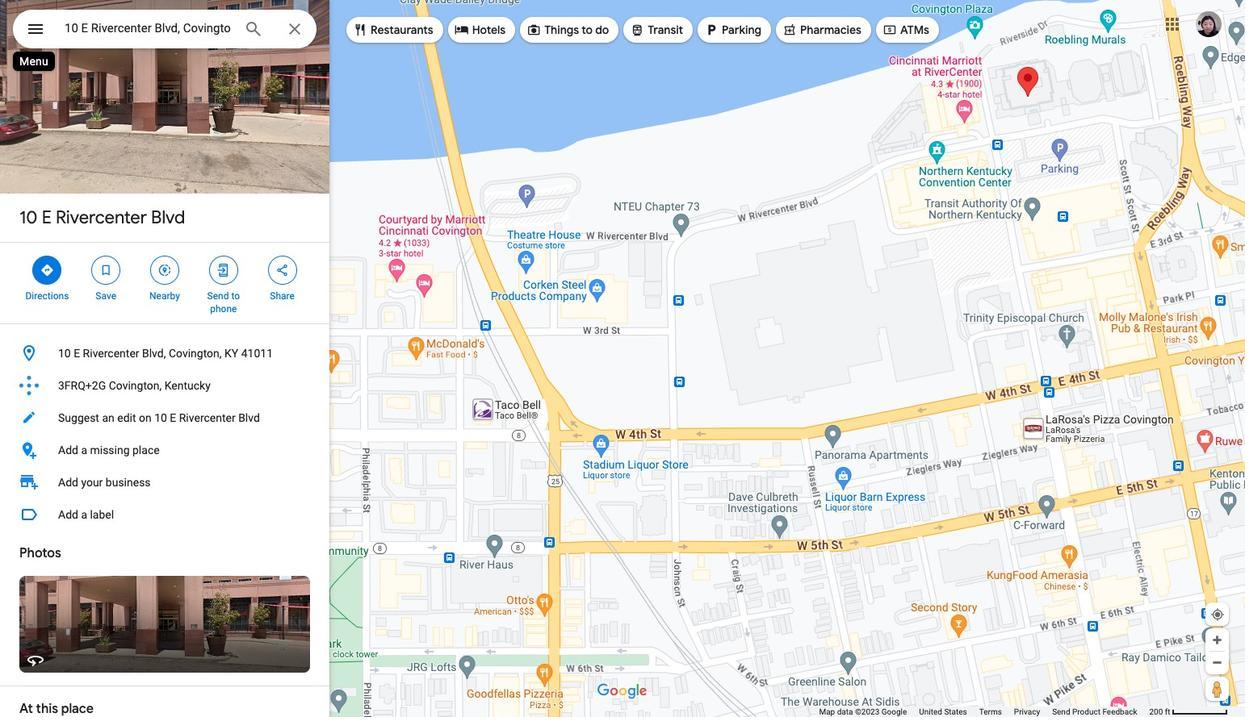 Task type: vqa. For each thing, say whether or not it's contained in the screenshot.
left N
no



Task type: locate. For each thing, give the bounding box(es) containing it.
send inside send to phone
[[207, 291, 229, 302]]

rivercenter for blvd
[[56, 207, 147, 229]]

none field inside 10 e rivercenter blvd, covington, ky 41011 field
[[65, 19, 231, 38]]

 hotels
[[454, 21, 506, 39]]

0 vertical spatial add
[[58, 444, 78, 457]]

send to phone
[[207, 291, 240, 315]]

covington, up the kentucky
[[169, 347, 222, 360]]

to
[[582, 23, 593, 37], [231, 291, 240, 302]]

pharmacies
[[800, 23, 862, 37]]


[[353, 21, 367, 39]]

0 horizontal spatial send
[[207, 291, 229, 302]]

1 horizontal spatial blvd
[[238, 412, 260, 425]]

to up phone
[[231, 291, 240, 302]]

add your business
[[58, 476, 151, 489]]

rivercenter
[[56, 207, 147, 229], [83, 347, 139, 360], [179, 412, 236, 425]]

1 vertical spatial send
[[1052, 708, 1070, 717]]

2 vertical spatial add
[[58, 509, 78, 522]]

None field
[[65, 19, 231, 38]]

things
[[544, 23, 579, 37]]

share
[[270, 291, 295, 302]]

10 up 3frq+2g on the bottom
[[58, 347, 71, 360]]

add a missing place button
[[0, 434, 329, 467]]

blvd
[[151, 207, 185, 229], [238, 412, 260, 425]]

1 vertical spatial e
[[74, 347, 80, 360]]

kentucky
[[165, 380, 211, 392]]

1 horizontal spatial covington,
[[169, 347, 222, 360]]

add left label
[[58, 509, 78, 522]]

footer containing map data ©2023 google
[[819, 707, 1149, 718]]

atms
[[900, 23, 929, 37]]

actions for 10 e rivercenter blvd region
[[0, 243, 329, 324]]

1 horizontal spatial 10
[[58, 347, 71, 360]]

google
[[882, 708, 907, 717]]

1 vertical spatial covington,
[[109, 380, 162, 392]]

place
[[132, 444, 160, 457]]

show your location image
[[1210, 608, 1225, 623]]

2 a from the top
[[81, 509, 87, 522]]

united states
[[919, 708, 967, 717]]

to inside  things to do
[[582, 23, 593, 37]]

blvd inside button
[[238, 412, 260, 425]]

add for add a label
[[58, 509, 78, 522]]


[[883, 21, 897, 39]]

to inside send to phone
[[231, 291, 240, 302]]

2 horizontal spatial 10
[[154, 412, 167, 425]]

suggest an edit on 10 e rivercenter blvd
[[58, 412, 260, 425]]

0 horizontal spatial blvd
[[151, 207, 185, 229]]

footer
[[819, 707, 1149, 718]]

0 vertical spatial to
[[582, 23, 593, 37]]

send
[[207, 291, 229, 302], [1052, 708, 1070, 717]]

google maps element
[[0, 0, 1245, 718]]

1 horizontal spatial e
[[74, 347, 80, 360]]

3frq+2g covington, kentucky button
[[0, 370, 329, 402]]

2 vertical spatial 10
[[154, 412, 167, 425]]

0 vertical spatial blvd
[[151, 207, 185, 229]]

1 horizontal spatial to
[[582, 23, 593, 37]]

send up phone
[[207, 291, 229, 302]]

 things to do
[[527, 21, 609, 39]]

a left label
[[81, 509, 87, 522]]

 parking
[[704, 21, 761, 39]]

a
[[81, 444, 87, 457], [81, 509, 87, 522]]

1 horizontal spatial send
[[1052, 708, 1070, 717]]

1 vertical spatial 10
[[58, 347, 71, 360]]

blvd up 
[[151, 207, 185, 229]]

0 vertical spatial rivercenter
[[56, 207, 147, 229]]

your
[[81, 476, 103, 489]]

10 for 10 e rivercenter blvd, covington, ky 41011
[[58, 347, 71, 360]]

1 add from the top
[[58, 444, 78, 457]]


[[99, 262, 113, 279]]

200
[[1149, 708, 1163, 717]]

terms button
[[979, 707, 1002, 718]]

rivercenter for blvd,
[[83, 347, 139, 360]]

add left your
[[58, 476, 78, 489]]

0 horizontal spatial 10
[[19, 207, 38, 229]]

1 vertical spatial to
[[231, 291, 240, 302]]

e up 3frq+2g on the bottom
[[74, 347, 80, 360]]


[[527, 21, 541, 39]]

rivercenter up "3frq+2g covington, kentucky"
[[83, 347, 139, 360]]

0 vertical spatial e
[[42, 207, 52, 229]]

rivercenter inside 10 e rivercenter blvd, covington, ky 41011 button
[[83, 347, 139, 360]]

add a missing place
[[58, 444, 160, 457]]

1 vertical spatial blvd
[[238, 412, 260, 425]]

2 vertical spatial rivercenter
[[179, 412, 236, 425]]

send for send to phone
[[207, 291, 229, 302]]

add down suggest
[[58, 444, 78, 457]]

1 vertical spatial a
[[81, 509, 87, 522]]

on
[[139, 412, 152, 425]]

rivercenter inside suggest an edit on 10 e rivercenter blvd button
[[179, 412, 236, 425]]

10 up directions
[[19, 207, 38, 229]]

blvd down 41011
[[238, 412, 260, 425]]

united
[[919, 708, 942, 717]]


[[216, 262, 231, 279]]

data
[[837, 708, 853, 717]]

e right on
[[170, 412, 176, 425]]

 pharmacies
[[782, 21, 862, 39]]

add a label button
[[0, 499, 329, 531]]

united states button
[[919, 707, 967, 718]]

10
[[19, 207, 38, 229], [58, 347, 71, 360], [154, 412, 167, 425]]

a for missing
[[81, 444, 87, 457]]

0 vertical spatial covington,
[[169, 347, 222, 360]]

a left missing on the bottom left
[[81, 444, 87, 457]]

rivercenter up 
[[56, 207, 147, 229]]

map
[[819, 708, 835, 717]]

send inside 'send product feedback' "button"
[[1052, 708, 1070, 717]]

3 add from the top
[[58, 509, 78, 522]]

business
[[106, 476, 151, 489]]

0 vertical spatial a
[[81, 444, 87, 457]]

layers
[[39, 683, 65, 694]]

to left do
[[582, 23, 593, 37]]

photos
[[19, 546, 61, 562]]

1 vertical spatial add
[[58, 476, 78, 489]]

0 vertical spatial send
[[207, 291, 229, 302]]

2 vertical spatial e
[[170, 412, 176, 425]]

10 right on
[[154, 412, 167, 425]]

0 horizontal spatial covington,
[[109, 380, 162, 392]]

10 e rivercenter blvd
[[19, 207, 185, 229]]

send product feedback button
[[1052, 707, 1137, 718]]

parking
[[722, 23, 761, 37]]

phone
[[210, 304, 237, 315]]


[[454, 21, 469, 39]]

send left product
[[1052, 708, 1070, 717]]

0 horizontal spatial e
[[42, 207, 52, 229]]

e
[[42, 207, 52, 229], [74, 347, 80, 360], [170, 412, 176, 425]]

e up 
[[42, 207, 52, 229]]

2 add from the top
[[58, 476, 78, 489]]

add
[[58, 444, 78, 457], [58, 476, 78, 489], [58, 509, 78, 522]]

add your business link
[[0, 467, 329, 499]]

10 e rivercenter blvd, covington, ky 41011 button
[[0, 338, 329, 370]]

0 horizontal spatial to
[[231, 291, 240, 302]]

show street view coverage image
[[1206, 678, 1229, 702]]

feedback
[[1103, 708, 1137, 717]]

privacy
[[1014, 708, 1040, 717]]

save
[[96, 291, 116, 302]]

1 a from the top
[[81, 444, 87, 457]]

ft
[[1165, 708, 1171, 717]]

41011
[[241, 347, 273, 360]]

add for add a missing place
[[58, 444, 78, 457]]

0 vertical spatial 10
[[19, 207, 38, 229]]

1 vertical spatial rivercenter
[[83, 347, 139, 360]]

covington,
[[169, 347, 222, 360], [109, 380, 162, 392]]

covington, up edit
[[109, 380, 162, 392]]

add for add your business
[[58, 476, 78, 489]]

rivercenter down the kentucky
[[179, 412, 236, 425]]



Task type: describe. For each thing, give the bounding box(es) containing it.

[[40, 262, 54, 279]]

3frq+2g
[[58, 380, 106, 392]]

200 ft button
[[1149, 708, 1228, 717]]


[[630, 21, 645, 39]]

missing
[[90, 444, 130, 457]]

suggest an edit on 10 e rivercenter blvd button
[[0, 402, 329, 434]]

©2023
[[855, 708, 880, 717]]

do
[[595, 23, 609, 37]]

states
[[944, 708, 967, 717]]

add a label
[[58, 509, 114, 522]]

e for 10 e rivercenter blvd
[[42, 207, 52, 229]]


[[275, 262, 290, 279]]

e for 10 e rivercenter blvd, covington, ky 41011
[[74, 347, 80, 360]]

send product feedback
[[1052, 708, 1137, 717]]

nearby
[[149, 291, 180, 302]]

label
[[90, 509, 114, 522]]

map data ©2023 google
[[819, 708, 907, 717]]

edit
[[117, 412, 136, 425]]


[[157, 262, 172, 279]]

a for label
[[81, 509, 87, 522]]

blvd,
[[142, 347, 166, 360]]

footer inside google maps element
[[819, 707, 1149, 718]]

 button
[[13, 10, 58, 52]]

10 E Rivercenter Blvd, Covington, KY 41011 field
[[13, 10, 317, 48]]

zoom in image
[[1211, 635, 1223, 647]]

zoom out image
[[1211, 657, 1223, 669]]

privacy button
[[1014, 707, 1040, 718]]

2 horizontal spatial e
[[170, 412, 176, 425]]


[[26, 18, 45, 40]]

directions
[[25, 291, 69, 302]]

restaurants
[[371, 23, 433, 37]]

 restaurants
[[353, 21, 433, 39]]

ky
[[225, 347, 238, 360]]

terms
[[979, 708, 1002, 717]]

3frq+2g covington, kentucky
[[58, 380, 211, 392]]

10 e rivercenter blvd main content
[[0, 0, 329, 718]]

 transit
[[630, 21, 683, 39]]

10 for 10 e rivercenter blvd
[[19, 207, 38, 229]]

google account: michele murakami  
(michele.murakami@adept.ai) image
[[1196, 11, 1222, 37]]


[[782, 21, 797, 39]]

10 e rivercenter blvd, covington, ky 41011
[[58, 347, 273, 360]]

suggest
[[58, 412, 99, 425]]

product
[[1072, 708, 1101, 717]]

 search field
[[13, 10, 317, 52]]

an
[[102, 412, 114, 425]]

 atms
[[883, 21, 929, 39]]

send for send product feedback
[[1052, 708, 1070, 717]]


[[704, 21, 719, 39]]

transit
[[648, 23, 683, 37]]

hotels
[[472, 23, 506, 37]]

200 ft
[[1149, 708, 1171, 717]]



